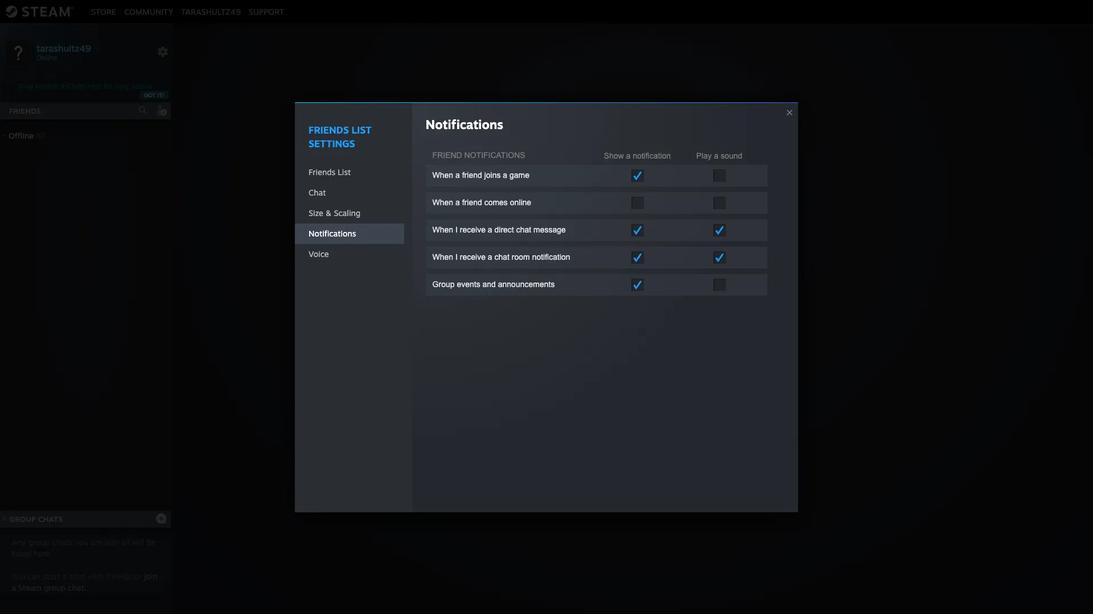 Task type: vqa. For each thing, say whether or not it's contained in the screenshot.
2 associated with vlad_quaired twitch
no



Task type: describe. For each thing, give the bounding box(es) containing it.
of
[[122, 538, 129, 548]]

and
[[483, 280, 496, 289]]

join
[[144, 572, 157, 582]]

1 horizontal spatial chats
[[67, 82, 86, 91]]

community
[[124, 7, 173, 16]]

scaling
[[334, 208, 360, 218]]

manage friends list settings image
[[157, 46, 169, 58]]

a right play
[[714, 151, 719, 161]]

drag
[[19, 82, 33, 91]]

access
[[131, 82, 152, 91]]

size
[[309, 208, 323, 218]]

when for when i receive a chat room notification
[[433, 253, 453, 262]]

0 vertical spatial friend
[[433, 151, 462, 160]]

will
[[132, 538, 144, 548]]

1 horizontal spatial or
[[616, 325, 624, 337]]

community link
[[120, 7, 177, 16]]

steam
[[18, 584, 42, 593]]

list for friends list
[[338, 167, 351, 177]]

when i receive a chat room notification
[[433, 253, 570, 262]]

group for group events and announcements
[[433, 280, 455, 289]]

for
[[104, 82, 113, 91]]

a left direct
[[488, 225, 492, 234]]

part
[[105, 538, 120, 548]]

group for group chats
[[9, 515, 36, 524]]

friend for joins
[[462, 171, 482, 180]]

a right click
[[579, 325, 584, 337]]

joins
[[484, 171, 501, 180]]

join a steam group chat.
[[11, 572, 157, 593]]

1 vertical spatial chats
[[38, 515, 63, 524]]

here
[[87, 82, 102, 91]]

1 horizontal spatial friend
[[586, 325, 613, 337]]

2 horizontal spatial group
[[627, 325, 653, 337]]

you
[[11, 572, 25, 582]]

game
[[510, 171, 530, 180]]

group inside join a steam group chat.
[[44, 584, 66, 593]]

direct
[[495, 225, 514, 234]]

start
[[43, 572, 60, 582]]

add a friend image
[[155, 104, 167, 117]]

message
[[534, 225, 566, 234]]

when for when a friend joins a game
[[433, 171, 453, 180]]

when for when a friend comes online
[[433, 198, 453, 207]]

you
[[75, 538, 88, 548]]

support link
[[245, 7, 288, 16]]

announcements
[[498, 280, 555, 289]]

chat for you can start a chat with friends or
[[69, 572, 85, 582]]

drag friends & chats here for easy access
[[19, 82, 152, 91]]

friend notifications
[[433, 151, 525, 160]]

0 vertical spatial chat
[[309, 188, 326, 197]]

chat.
[[68, 584, 86, 593]]

a inside join a steam group chat.
[[11, 584, 16, 593]]

1 vertical spatial notifications
[[464, 151, 525, 160]]

1 vertical spatial &
[[326, 208, 332, 218]]

easy
[[115, 82, 129, 91]]

can
[[27, 572, 41, 582]]

settings
[[309, 138, 355, 149]]

show a notification
[[604, 151, 671, 161]]

when i receive a direct chat message
[[433, 225, 566, 234]]

0 horizontal spatial tarashultz49
[[36, 42, 91, 54]]

a right start
[[62, 572, 67, 582]]

a down friend notifications
[[456, 171, 460, 180]]

to
[[678, 325, 687, 337]]

0 horizontal spatial &
[[60, 82, 66, 91]]



Task type: locate. For each thing, give the bounding box(es) containing it.
& left here
[[60, 82, 66, 91]]

group left the events
[[433, 280, 455, 289]]

friends
[[106, 572, 132, 582]]

friend left joins
[[462, 171, 482, 180]]

4 when from the top
[[433, 253, 453, 262]]

2 vertical spatial group
[[9, 515, 36, 524]]

1 vertical spatial i
[[456, 253, 458, 262]]

0 vertical spatial or
[[616, 325, 624, 337]]

receive down when a friend comes online
[[460, 225, 486, 234]]

comes
[[484, 198, 508, 207]]

chat for when i receive a chat room notification
[[495, 253, 510, 262]]

notifications
[[426, 116, 503, 132], [464, 151, 525, 160], [309, 229, 356, 238]]

friends down drag on the left top of the page
[[9, 106, 41, 116]]

1 vertical spatial list
[[338, 167, 351, 177]]

1 vertical spatial group
[[627, 325, 653, 337]]

collapse chats list image
[[0, 518, 13, 522]]

chats
[[67, 82, 86, 91], [38, 515, 63, 524]]

events
[[457, 280, 480, 289]]

or left join
[[134, 572, 142, 582]]

0 vertical spatial notification
[[633, 151, 671, 161]]

friend left comes
[[462, 198, 482, 207]]

when
[[433, 171, 453, 180], [433, 198, 453, 207], [433, 225, 453, 234], [433, 253, 453, 262]]

friends
[[35, 82, 59, 91], [9, 106, 41, 116], [309, 124, 349, 136], [309, 167, 336, 177]]

i
[[456, 225, 458, 234], [456, 253, 458, 262]]

1 vertical spatial or
[[134, 572, 142, 582]]

0 vertical spatial chat
[[516, 225, 531, 234]]

notification down message
[[532, 253, 570, 262]]

1 horizontal spatial list
[[352, 124, 372, 136]]

friends up settings
[[309, 124, 349, 136]]

1 horizontal spatial &
[[326, 208, 332, 218]]

or
[[616, 325, 624, 337], [134, 572, 142, 582]]

0 vertical spatial group
[[28, 538, 50, 548]]

a right joins
[[503, 171, 507, 180]]

group up any
[[9, 515, 36, 524]]

1 horizontal spatial chat
[[495, 253, 510, 262]]

i down when a friend comes online
[[456, 225, 458, 234]]

1 horizontal spatial group
[[433, 280, 455, 289]]

tarashultz49 link
[[177, 7, 245, 16]]

click a friend or group chat to start!
[[556, 325, 712, 337]]

group
[[28, 538, 50, 548], [44, 584, 66, 593]]

list inside friends list settings
[[352, 124, 372, 136]]

voice
[[309, 249, 329, 259]]

store link
[[87, 7, 120, 16]]

friend up when a friend joins a game
[[433, 151, 462, 160]]

sound
[[721, 151, 743, 161]]

group left to
[[627, 325, 653, 337]]

0 horizontal spatial chat
[[69, 572, 85, 582]]

a up and
[[488, 253, 492, 262]]

0 vertical spatial group
[[433, 280, 455, 289]]

2 i from the top
[[456, 253, 458, 262]]

list up settings
[[352, 124, 372, 136]]

list for friends list settings
[[352, 124, 372, 136]]

0 horizontal spatial chats
[[38, 515, 63, 524]]

1 vertical spatial group
[[44, 584, 66, 593]]

online
[[510, 198, 531, 207]]

1 vertical spatial notification
[[532, 253, 570, 262]]

tarashultz49
[[181, 7, 241, 16], [36, 42, 91, 54]]

are
[[91, 538, 102, 548]]

offline
[[9, 131, 34, 141]]

receive for chat
[[460, 253, 486, 262]]

when a friend comes online
[[433, 198, 531, 207]]

1 when from the top
[[433, 171, 453, 180]]

2 friend from the top
[[462, 198, 482, 207]]

i up the events
[[456, 253, 458, 262]]

list down settings
[[338, 167, 351, 177]]

friends for friends list
[[309, 167, 336, 177]]

room
[[512, 253, 530, 262]]

0 horizontal spatial friend
[[433, 151, 462, 160]]

0 horizontal spatial chat
[[309, 188, 326, 197]]

i for when i receive a direct chat message
[[456, 225, 458, 234]]

receive up the events
[[460, 253, 486, 262]]

1 vertical spatial chat
[[655, 325, 675, 337]]

1 vertical spatial friend
[[586, 325, 613, 337]]

group
[[433, 280, 455, 289], [627, 325, 653, 337], [9, 515, 36, 524]]

1 vertical spatial tarashultz49
[[36, 42, 91, 54]]

0 vertical spatial i
[[456, 225, 458, 234]]

group inside any group chats you are part of will be listed here.
[[28, 538, 50, 548]]

notifications up friend notifications
[[426, 116, 503, 132]]

2 receive from the top
[[460, 253, 486, 262]]

1 vertical spatial receive
[[460, 253, 486, 262]]

be
[[146, 538, 156, 548]]

play a sound
[[696, 151, 743, 161]]

friend
[[433, 151, 462, 160], [586, 325, 613, 337]]

friends list settings
[[309, 124, 372, 149]]

chat up "chat."
[[69, 572, 85, 582]]

show
[[604, 151, 624, 161]]

0 vertical spatial receive
[[460, 225, 486, 234]]

0 vertical spatial friend
[[462, 171, 482, 180]]

0 vertical spatial notifications
[[426, 116, 503, 132]]

2 vertical spatial notifications
[[309, 229, 356, 238]]

any
[[11, 538, 26, 548]]

click
[[556, 325, 576, 337]]

2 vertical spatial chat
[[69, 572, 85, 582]]

0 vertical spatial &
[[60, 82, 66, 91]]

friends for friends
[[9, 106, 41, 116]]

1 vertical spatial chat
[[495, 253, 510, 262]]

create a group chat image
[[155, 513, 167, 525]]

group chats
[[9, 515, 63, 524]]

with
[[88, 572, 104, 582]]

join a steam group chat. link
[[11, 572, 157, 593]]

friend for comes
[[462, 198, 482, 207]]

a right show
[[626, 151, 631, 161]]

i for when i receive a chat room notification
[[456, 253, 458, 262]]

group down start
[[44, 584, 66, 593]]

0 horizontal spatial list
[[338, 167, 351, 177]]

group up here. on the left of page
[[28, 538, 50, 548]]

you can start a chat with friends or
[[11, 572, 144, 582]]

friend
[[462, 171, 482, 180], [462, 198, 482, 207]]

chat right direct
[[516, 225, 531, 234]]

2 horizontal spatial chat
[[516, 225, 531, 234]]

support
[[249, 7, 284, 16]]

0 vertical spatial list
[[352, 124, 372, 136]]

store
[[91, 7, 116, 16]]

notification right show
[[633, 151, 671, 161]]

1 horizontal spatial tarashultz49
[[181, 7, 241, 16]]

chats up "chats"
[[38, 515, 63, 524]]

receive
[[460, 225, 486, 234], [460, 253, 486, 262]]

tarashultz49 up drag friends & chats here for easy access
[[36, 42, 91, 54]]

receive for direct
[[460, 225, 486, 234]]

0 vertical spatial tarashultz49
[[181, 7, 241, 16]]

1 friend from the top
[[462, 171, 482, 180]]

play
[[696, 151, 712, 161]]

&
[[60, 82, 66, 91], [326, 208, 332, 218]]

list
[[352, 124, 372, 136], [338, 167, 351, 177]]

0 horizontal spatial notification
[[532, 253, 570, 262]]

when a friend joins a game
[[433, 171, 530, 180]]

0 vertical spatial chats
[[67, 82, 86, 91]]

group events and announcements
[[433, 280, 555, 289]]

a down you
[[11, 584, 16, 593]]

0 horizontal spatial or
[[134, 572, 142, 582]]

a down when a friend joins a game
[[456, 198, 460, 207]]

1 receive from the top
[[460, 225, 486, 234]]

& right size
[[326, 208, 332, 218]]

size & scaling
[[309, 208, 360, 218]]

here.
[[34, 549, 52, 559]]

chats left here
[[67, 82, 86, 91]]

chat
[[516, 225, 531, 234], [495, 253, 510, 262], [69, 572, 85, 582]]

start!
[[689, 325, 712, 337]]

chat left to
[[655, 325, 675, 337]]

friends inside friends list settings
[[309, 124, 349, 136]]

friend right click
[[586, 325, 613, 337]]

chats
[[52, 538, 72, 548]]

1 i from the top
[[456, 225, 458, 234]]

1 horizontal spatial chat
[[655, 325, 675, 337]]

tarashultz49 left support
[[181, 7, 241, 16]]

0 horizontal spatial group
[[9, 515, 36, 524]]

or right click
[[616, 325, 624, 337]]

notifications down size & scaling
[[309, 229, 356, 238]]

search my friends list image
[[138, 105, 148, 116]]

any group chats you are part of will be listed here.
[[11, 538, 156, 559]]

friends for friends list settings
[[309, 124, 349, 136]]

chat left room
[[495, 253, 510, 262]]

friends right drag on the left top of the page
[[35, 82, 59, 91]]

3 when from the top
[[433, 225, 453, 234]]

chat
[[309, 188, 326, 197], [655, 325, 675, 337]]

1 horizontal spatial notification
[[633, 151, 671, 161]]

when for when i receive a direct chat message
[[433, 225, 453, 234]]

friends list
[[309, 167, 351, 177]]

chat up size
[[309, 188, 326, 197]]

1 vertical spatial friend
[[462, 198, 482, 207]]

listed
[[11, 549, 31, 559]]

a
[[626, 151, 631, 161], [714, 151, 719, 161], [456, 171, 460, 180], [503, 171, 507, 180], [456, 198, 460, 207], [488, 225, 492, 234], [488, 253, 492, 262], [579, 325, 584, 337], [62, 572, 67, 582], [11, 584, 16, 593]]

notifications up joins
[[464, 151, 525, 160]]

notification
[[633, 151, 671, 161], [532, 253, 570, 262]]

friends down settings
[[309, 167, 336, 177]]

2 when from the top
[[433, 198, 453, 207]]



